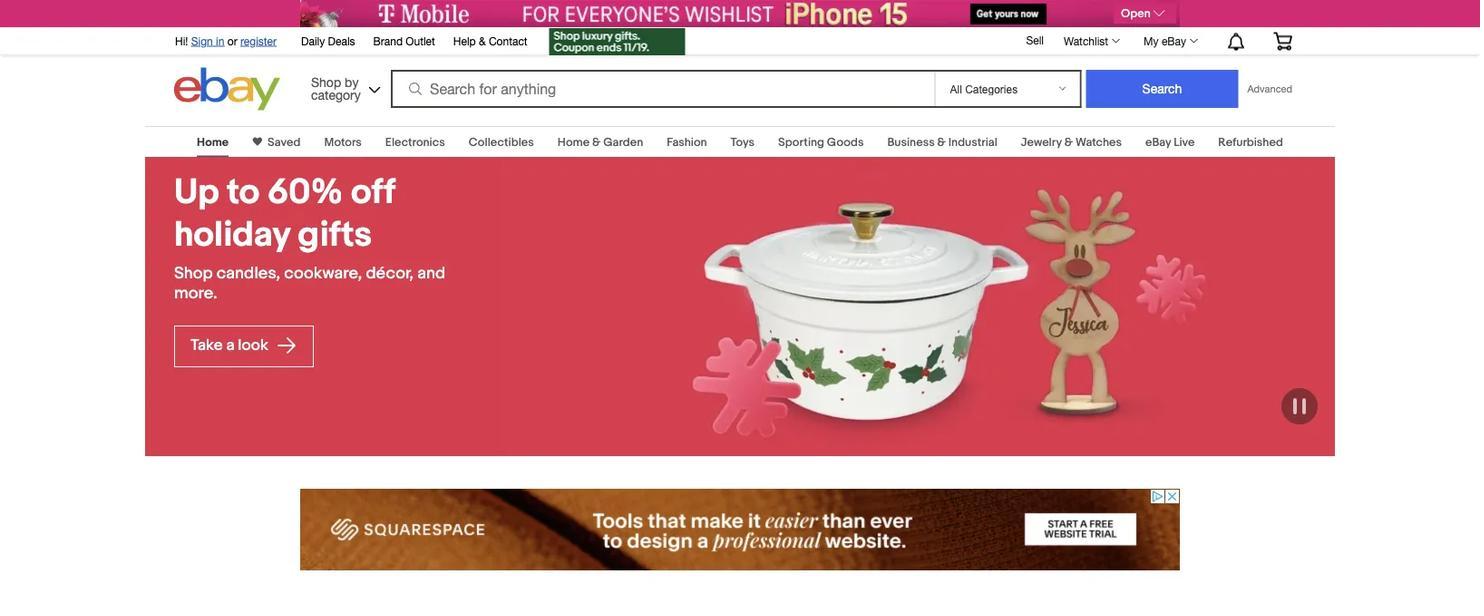 Task type: vqa. For each thing, say whether or not it's contained in the screenshot.
the right Shop
yes



Task type: describe. For each thing, give the bounding box(es) containing it.
take a look link
[[174, 325, 314, 367]]

electronics
[[385, 135, 445, 149]]

Search for anything text field
[[394, 72, 931, 106]]

open button
[[1114, 4, 1176, 24]]

hi!
[[175, 34, 188, 47]]

goods
[[827, 135, 864, 149]]

cookware,
[[284, 264, 362, 283]]

live
[[1174, 135, 1195, 149]]

up to 60% off holiday gifts main content
[[0, 115, 1480, 613]]

sporting
[[778, 135, 824, 149]]

toys link
[[731, 135, 755, 149]]

electronics link
[[385, 135, 445, 149]]

& for help
[[479, 34, 486, 47]]

register link
[[240, 34, 277, 47]]

collectibles
[[469, 135, 534, 149]]

motors link
[[324, 135, 362, 149]]

your shopping cart image
[[1272, 32, 1293, 50]]

brand outlet
[[373, 34, 435, 47]]

watchlist
[[1064, 34, 1108, 47]]

watches
[[1076, 135, 1122, 149]]

sign
[[191, 34, 213, 47]]

help
[[453, 34, 476, 47]]

fashion link
[[667, 135, 707, 149]]

advertisement region inside "up to 60% off holiday gifts" main content
[[300, 489, 1180, 570]]

a
[[226, 336, 234, 355]]

advanced link
[[1238, 71, 1301, 107]]

or
[[227, 34, 237, 47]]

take a look
[[190, 336, 272, 355]]

advanced
[[1247, 83, 1292, 95]]

daily
[[301, 34, 325, 47]]

sporting goods
[[778, 135, 864, 149]]

help & contact
[[453, 34, 527, 47]]

1 advertisement region from the top
[[300, 0, 1180, 27]]

help & contact link
[[453, 32, 527, 52]]

home for home & garden
[[558, 135, 590, 149]]

sell link
[[1018, 34, 1052, 46]]

business & industrial link
[[887, 135, 997, 149]]

up
[[174, 171, 219, 214]]

shop by category
[[311, 74, 361, 102]]

hi! sign in or register
[[175, 34, 277, 47]]

none submit inside shop by category banner
[[1086, 70, 1238, 108]]

to
[[227, 171, 259, 214]]



Task type: locate. For each thing, give the bounding box(es) containing it.
fashion
[[667, 135, 707, 149]]

sign in link
[[191, 34, 224, 47]]

2 home from the left
[[558, 135, 590, 149]]

1 home from the left
[[197, 135, 229, 149]]

décor,
[[366, 264, 414, 283]]

category
[[311, 87, 361, 102]]

register
[[240, 34, 277, 47]]

ebay live link
[[1145, 135, 1195, 149]]

ebay inside "up to 60% off holiday gifts" main content
[[1145, 135, 1171, 149]]

garden
[[603, 135, 643, 149]]

motors
[[324, 135, 362, 149]]

get the coupon image
[[549, 28, 685, 55]]

shop up more.
[[174, 264, 213, 283]]

sporting goods link
[[778, 135, 864, 149]]

0 horizontal spatial home
[[197, 135, 229, 149]]

home up up
[[197, 135, 229, 149]]

1 horizontal spatial home
[[558, 135, 590, 149]]

in
[[216, 34, 224, 47]]

jewelry
[[1021, 135, 1062, 149]]

1 vertical spatial shop
[[174, 264, 213, 283]]

shop by category banner
[[165, 23, 1306, 115]]

refurbished link
[[1218, 135, 1283, 149]]

collectibles link
[[469, 135, 534, 149]]

2 advertisement region from the top
[[300, 489, 1180, 570]]

shop
[[311, 74, 341, 89], [174, 264, 213, 283]]

brand
[[373, 34, 403, 47]]

off
[[351, 171, 395, 214]]

saved
[[268, 135, 301, 149]]

ebay inside account navigation
[[1162, 34, 1186, 47]]

business & industrial
[[887, 135, 997, 149]]

daily deals link
[[301, 32, 355, 52]]

toys
[[731, 135, 755, 149]]

shop by category button
[[303, 68, 385, 107]]

0 vertical spatial ebay
[[1162, 34, 1186, 47]]

take
[[190, 336, 223, 355]]

sell
[[1026, 34, 1044, 46]]

1 vertical spatial advertisement region
[[300, 489, 1180, 570]]

& right business
[[937, 135, 946, 149]]

up to 60% off holiday gifts link
[[174, 171, 475, 256]]

& for home
[[592, 135, 601, 149]]

account navigation
[[165, 23, 1306, 58]]

jewelry & watches link
[[1021, 135, 1122, 149]]

brand outlet link
[[373, 32, 435, 52]]

my ebay
[[1144, 34, 1186, 47]]

ebay left live
[[1145, 135, 1171, 149]]

contact
[[489, 34, 527, 47]]

outlet
[[406, 34, 435, 47]]

advertisement region
[[300, 0, 1180, 27], [300, 489, 1180, 570]]

& right jewelry
[[1064, 135, 1073, 149]]

home left garden
[[558, 135, 590, 149]]

by
[[345, 74, 359, 89]]

0 vertical spatial advertisement region
[[300, 0, 1180, 27]]

0 vertical spatial shop
[[311, 74, 341, 89]]

my
[[1144, 34, 1159, 47]]

ebay
[[1162, 34, 1186, 47], [1145, 135, 1171, 149]]

ebay right my
[[1162, 34, 1186, 47]]

shop left by
[[311, 74, 341, 89]]

up to 60% off holiday gifts shop candles, cookware, décor, and more.
[[174, 171, 445, 304]]

None submit
[[1086, 70, 1238, 108]]

open
[[1121, 7, 1151, 21]]

0 horizontal spatial shop
[[174, 264, 213, 283]]

gifts
[[298, 214, 372, 256]]

daily deals
[[301, 34, 355, 47]]

1 horizontal spatial shop
[[311, 74, 341, 89]]

saved link
[[262, 135, 301, 149]]

more.
[[174, 284, 217, 304]]

refurbished
[[1218, 135, 1283, 149]]

shop inside up to 60% off holiday gifts shop candles, cookware, décor, and more.
[[174, 264, 213, 283]]

& for business
[[937, 135, 946, 149]]

home & garden link
[[558, 135, 643, 149]]

and
[[417, 264, 445, 283]]

deals
[[328, 34, 355, 47]]

my ebay link
[[1134, 30, 1206, 52]]

watchlist link
[[1054, 30, 1128, 52]]

& for jewelry
[[1064, 135, 1073, 149]]

business
[[887, 135, 935, 149]]

home
[[197, 135, 229, 149], [558, 135, 590, 149]]

ebay live
[[1145, 135, 1195, 149]]

&
[[479, 34, 486, 47], [592, 135, 601, 149], [937, 135, 946, 149], [1064, 135, 1073, 149]]

home for home
[[197, 135, 229, 149]]

& left garden
[[592, 135, 601, 149]]

jewelry & watches
[[1021, 135, 1122, 149]]

industrial
[[948, 135, 997, 149]]

holiday
[[174, 214, 290, 256]]

& inside the help & contact link
[[479, 34, 486, 47]]

60%
[[267, 171, 343, 214]]

& right help
[[479, 34, 486, 47]]

1 vertical spatial ebay
[[1145, 135, 1171, 149]]

shop inside shop by category
[[311, 74, 341, 89]]

home & garden
[[558, 135, 643, 149]]

candles,
[[217, 264, 280, 283]]

look
[[238, 336, 268, 355]]



